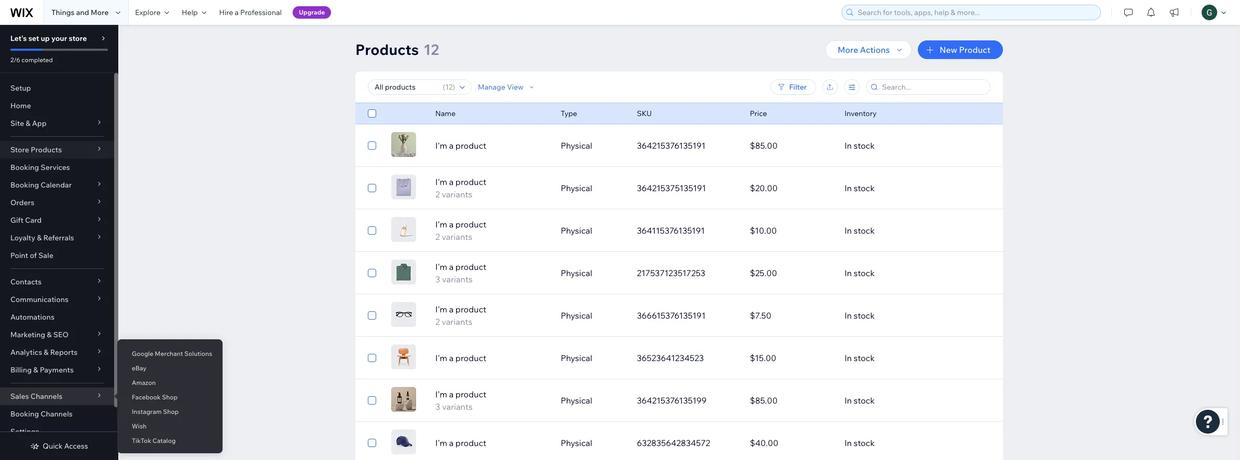 Task type: describe. For each thing, give the bounding box(es) containing it.
8 product from the top
[[456, 438, 486, 449]]

217537123517253
[[637, 268, 705, 279]]

variants for 364115376135191
[[442, 232, 472, 242]]

quick access
[[43, 442, 88, 451]]

in for 364115376135191
[[845, 226, 852, 236]]

orders
[[10, 198, 34, 208]]

$10.00
[[750, 226, 777, 236]]

billing
[[10, 366, 32, 375]]

217537123517253 link
[[631, 261, 744, 286]]

billing & payments button
[[0, 362, 114, 379]]

solutions
[[184, 350, 212, 358]]

contacts
[[10, 278, 42, 287]]

632835642834572 link
[[631, 431, 744, 456]]

filter button
[[771, 79, 816, 95]]

& for loyalty
[[37, 234, 42, 243]]

in stock link for 217537123517253
[[838, 261, 951, 286]]

& for analytics
[[44, 348, 49, 358]]

3 product from the top
[[456, 220, 486, 230]]

contacts button
[[0, 273, 114, 291]]

new
[[940, 45, 957, 55]]

in for 217537123517253
[[845, 268, 852, 279]]

services
[[41, 163, 70, 172]]

364215376135199 link
[[631, 389, 744, 414]]

channels for booking channels
[[41, 410, 73, 419]]

point
[[10, 251, 28, 260]]

in stock link for 632835642834572
[[838, 431, 951, 456]]

booking services
[[10, 163, 70, 172]]

manage view button
[[478, 83, 536, 92]]

physical link for 364215376135199
[[555, 389, 631, 414]]

settings
[[10, 428, 39, 437]]

$40.00 link
[[744, 431, 838, 456]]

view
[[507, 83, 524, 92]]

physical link for 364215376135191
[[555, 133, 631, 158]]

stock for 217537123517253
[[854, 268, 875, 279]]

3 i'm from the top
[[435, 220, 447, 230]]

billing & payments
[[10, 366, 74, 375]]

1 product from the top
[[456, 141, 486, 151]]

4 i'm from the top
[[435, 262, 447, 272]]

filter
[[789, 83, 807, 92]]

merchant
[[155, 350, 183, 358]]

0 vertical spatial more
[[91, 8, 109, 17]]

& for site
[[26, 119, 30, 128]]

booking channels link
[[0, 406, 114, 423]]

physical for 364215376135191
[[561, 141, 592, 151]]

let's set up your store
[[10, 34, 87, 43]]

instagram shop
[[132, 408, 179, 416]]

( 12 )
[[443, 83, 455, 92]]

in stock for 364215376135191
[[845, 141, 875, 151]]

12 for products 12
[[424, 40, 439, 59]]

hire
[[219, 8, 233, 17]]

stock for 36523641234523
[[854, 353, 875, 364]]

things
[[51, 8, 75, 17]]

store products
[[10, 145, 62, 155]]

ebay
[[132, 365, 146, 373]]

variants for 366615376135191
[[442, 317, 472, 327]]

sale
[[38, 251, 53, 260]]

$20.00
[[750, 183, 778, 194]]

tiktok catalog
[[132, 437, 176, 445]]

2 product from the top
[[456, 177, 486, 187]]

card
[[25, 216, 42, 225]]

automations link
[[0, 309, 114, 326]]

6 product from the top
[[456, 353, 486, 364]]

booking for booking services
[[10, 163, 39, 172]]

$85.00 for 364215376135191
[[750, 141, 778, 151]]

$20.00 link
[[744, 176, 838, 201]]

facebook shop
[[132, 394, 178, 402]]

stock for 364215376135191
[[854, 141, 875, 151]]

store products button
[[0, 141, 114, 159]]

stock for 366615376135191
[[854, 311, 875, 321]]

shop for instagram shop
[[163, 408, 179, 416]]

new product button
[[918, 40, 1003, 59]]

analytics & reports button
[[0, 344, 114, 362]]

up
[[41, 34, 50, 43]]

364215376135199
[[637, 396, 707, 406]]

help
[[182, 8, 198, 17]]

5 i'm from the top
[[435, 305, 447, 315]]

in stock for 364215376135199
[[845, 396, 875, 406]]

loyalty & referrals
[[10, 234, 74, 243]]

in stock for 364215375135191
[[845, 183, 875, 194]]

and
[[76, 8, 89, 17]]

in stock for 217537123517253
[[845, 268, 875, 279]]

stock for 364215375135191
[[854, 183, 875, 194]]

upgrade
[[299, 8, 325, 16]]

in stock for 36523641234523
[[845, 353, 875, 364]]

amazon link
[[117, 375, 223, 392]]

)
[[453, 83, 455, 92]]

632835642834572
[[637, 438, 710, 449]]

hire a professional link
[[213, 0, 288, 25]]

instagram
[[132, 408, 162, 416]]

Search... field
[[879, 80, 987, 94]]

i'm a product link for 632835642834572
[[429, 437, 555, 450]]

i'm a product for 632835642834572
[[435, 438, 486, 449]]

stock for 364215376135199
[[854, 396, 875, 406]]

upgrade button
[[293, 6, 331, 19]]

professional
[[240, 8, 282, 17]]

7 i'm from the top
[[435, 390, 447, 400]]

wish
[[132, 423, 147, 431]]

$25.00
[[750, 268, 777, 279]]

2/6 completed
[[10, 56, 53, 64]]

actions
[[860, 45, 890, 55]]

i'm a product for 36523641234523
[[435, 353, 486, 364]]

booking for booking calendar
[[10, 181, 39, 190]]

$85.00 link for 364215376135191
[[744, 133, 838, 158]]

more actions button
[[825, 40, 912, 59]]

physical for 632835642834572
[[561, 438, 592, 449]]

product
[[959, 45, 991, 55]]

new product
[[940, 45, 991, 55]]

$40.00
[[750, 438, 778, 449]]

gift card
[[10, 216, 42, 225]]

$15.00
[[750, 353, 776, 364]]

explore
[[135, 8, 160, 17]]

in stock link for 364215375135191
[[838, 176, 951, 201]]

point of sale link
[[0, 247, 114, 265]]

variants for 364215375135191
[[442, 189, 472, 200]]

shop for facebook shop
[[162, 394, 178, 402]]

1 i'm from the top
[[435, 141, 447, 151]]

& for billing
[[33, 366, 38, 375]]

your
[[51, 34, 67, 43]]

manage
[[478, 83, 505, 92]]

in for 632835642834572
[[845, 438, 852, 449]]

physical for 36523641234523
[[561, 353, 592, 364]]



Task type: vqa. For each thing, say whether or not it's contained in the screenshot.


Task type: locate. For each thing, give the bounding box(es) containing it.
1 i'm a product link from the top
[[429, 140, 555, 152]]

2 vertical spatial i'm a product link
[[429, 437, 555, 450]]

i'm a product link for 36523641234523
[[429, 352, 555, 365]]

inventory
[[845, 109, 877, 118]]

2 stock from the top
[[854, 183, 875, 194]]

4 in stock from the top
[[845, 268, 875, 279]]

3 for 364215376135199
[[435, 402, 440, 413]]

1 2 from the top
[[435, 189, 440, 200]]

$85.00 down price
[[750, 141, 778, 151]]

5 variants from the top
[[442, 402, 473, 413]]

3 i'm a product 2 variants from the top
[[435, 305, 486, 327]]

7 product from the top
[[456, 390, 486, 400]]

site & app button
[[0, 115, 114, 132]]

1 vertical spatial 12
[[445, 83, 453, 92]]

1 vertical spatial shop
[[163, 408, 179, 416]]

2 vertical spatial 2
[[435, 317, 440, 327]]

2 in stock link from the top
[[838, 176, 951, 201]]

google
[[132, 350, 153, 358]]

booking calendar
[[10, 181, 72, 190]]

physical for 217537123517253
[[561, 268, 592, 279]]

2/6
[[10, 56, 20, 64]]

sales
[[10, 392, 29, 402]]

facebook shop link
[[117, 389, 223, 407]]

12 for ( 12 )
[[445, 83, 453, 92]]

8 stock from the top
[[854, 438, 875, 449]]

set
[[28, 34, 39, 43]]

6 stock from the top
[[854, 353, 875, 364]]

2 vertical spatial booking
[[10, 410, 39, 419]]

2 i'm a product 3 variants from the top
[[435, 390, 486, 413]]

in stock link for 364215376135199
[[838, 389, 951, 414]]

7 physical from the top
[[561, 396, 592, 406]]

variants for 217537123517253
[[442, 275, 473, 285]]

Search for tools, apps, help & more... field
[[855, 5, 1098, 20]]

& for marketing
[[47, 331, 52, 340]]

loyalty & referrals button
[[0, 229, 114, 247]]

8 in stock from the top
[[845, 438, 875, 449]]

amazon
[[132, 379, 156, 387]]

sidebar element
[[0, 25, 118, 461]]

4 stock from the top
[[854, 268, 875, 279]]

i'm a product for 364215376135191
[[435, 141, 486, 151]]

tiktok catalog link
[[117, 433, 223, 450]]

0 vertical spatial channels
[[31, 392, 62, 402]]

3 i'm a product link from the top
[[429, 437, 555, 450]]

in stock link for 364215376135191
[[838, 133, 951, 158]]

&
[[26, 119, 30, 128], [37, 234, 42, 243], [47, 331, 52, 340], [44, 348, 49, 358], [33, 366, 38, 375]]

2 i'm a product link from the top
[[429, 352, 555, 365]]

1 vertical spatial i'm a product 2 variants
[[435, 220, 486, 242]]

in for 364215375135191
[[845, 183, 852, 194]]

364115376135191
[[637, 226, 705, 236]]

3 booking from the top
[[10, 410, 39, 419]]

of
[[30, 251, 37, 260]]

physical link for 364215375135191
[[555, 176, 631, 201]]

1 horizontal spatial products
[[355, 40, 419, 59]]

6 in stock from the top
[[845, 353, 875, 364]]

5 product from the top
[[456, 305, 486, 315]]

2 in stock from the top
[[845, 183, 875, 194]]

products up the unsaved view field
[[355, 40, 419, 59]]

2 i'm a product 2 variants from the top
[[435, 220, 486, 242]]

364115376135191 link
[[631, 218, 744, 243]]

5 in stock from the top
[[845, 311, 875, 321]]

home link
[[0, 97, 114, 115]]

gift card button
[[0, 212, 114, 229]]

1 vertical spatial $85.00
[[750, 396, 778, 406]]

1 physical from the top
[[561, 141, 592, 151]]

6 in stock link from the top
[[838, 346, 951, 371]]

2 $85.00 from the top
[[750, 396, 778, 406]]

0 horizontal spatial more
[[91, 8, 109, 17]]

1 vertical spatial $85.00 link
[[744, 389, 838, 414]]

variants for 364215376135199
[[442, 402, 473, 413]]

settings link
[[0, 423, 114, 441]]

1 $85.00 link from the top
[[744, 133, 838, 158]]

marketing & seo
[[10, 331, 69, 340]]

in for 36523641234523
[[845, 353, 852, 364]]

physical link for 217537123517253
[[555, 261, 631, 286]]

0 vertical spatial products
[[355, 40, 419, 59]]

calendar
[[41, 181, 72, 190]]

4 physical link from the top
[[555, 261, 631, 286]]

1 i'm a product from the top
[[435, 141, 486, 151]]

manage view
[[478, 83, 524, 92]]

3 stock from the top
[[854, 226, 875, 236]]

setup link
[[0, 79, 114, 97]]

referrals
[[43, 234, 74, 243]]

0 vertical spatial i'm a product 2 variants
[[435, 177, 486, 200]]

3 physical from the top
[[561, 226, 592, 236]]

12 up the unsaved view field
[[424, 40, 439, 59]]

4 variants from the top
[[442, 317, 472, 327]]

channels for sales channels
[[31, 392, 62, 402]]

physical for 364115376135191
[[561, 226, 592, 236]]

app
[[32, 119, 46, 128]]

in stock link for 366615376135191
[[838, 304, 951, 328]]

shop down facebook shop link at the left of the page
[[163, 408, 179, 416]]

5 physical from the top
[[561, 311, 592, 321]]

home
[[10, 101, 31, 111]]

more actions
[[838, 45, 890, 55]]

3 2 from the top
[[435, 317, 440, 327]]

0 vertical spatial 2
[[435, 189, 440, 200]]

36523641234523
[[637, 353, 704, 364]]

2 in from the top
[[845, 183, 852, 194]]

channels inside popup button
[[31, 392, 62, 402]]

in stock link
[[838, 133, 951, 158], [838, 176, 951, 201], [838, 218, 951, 243], [838, 261, 951, 286], [838, 304, 951, 328], [838, 346, 951, 371], [838, 389, 951, 414], [838, 431, 951, 456]]

site & app
[[10, 119, 46, 128]]

more right and
[[91, 8, 109, 17]]

booking channels
[[10, 410, 73, 419]]

physical for 364215376135199
[[561, 396, 592, 406]]

2 variants from the top
[[442, 232, 472, 242]]

in stock for 366615376135191
[[845, 311, 875, 321]]

name
[[435, 109, 456, 118]]

2 physical link from the top
[[555, 176, 631, 201]]

access
[[64, 442, 88, 451]]

communications button
[[0, 291, 114, 309]]

8 in from the top
[[845, 438, 852, 449]]

things and more
[[51, 8, 109, 17]]

physical link for 366615376135191
[[555, 304, 631, 328]]

stock for 364115376135191
[[854, 226, 875, 236]]

booking inside 'link'
[[10, 410, 39, 419]]

4 in stock link from the top
[[838, 261, 951, 286]]

loyalty
[[10, 234, 35, 243]]

5 in stock link from the top
[[838, 304, 951, 328]]

0 horizontal spatial products
[[31, 145, 62, 155]]

more inside dropdown button
[[838, 45, 858, 55]]

(
[[443, 83, 445, 92]]

1 vertical spatial 3
[[435, 402, 440, 413]]

1 i'm a product 3 variants from the top
[[435, 262, 486, 285]]

1 3 from the top
[[435, 275, 440, 285]]

0 vertical spatial i'm a product link
[[429, 140, 555, 152]]

0 vertical spatial $85.00
[[750, 141, 778, 151]]

instagram shop link
[[117, 404, 223, 421]]

0 vertical spatial i'm a product 3 variants
[[435, 262, 486, 285]]

products up booking services
[[31, 145, 62, 155]]

type
[[561, 109, 577, 118]]

i'm a product
[[435, 141, 486, 151], [435, 353, 486, 364], [435, 438, 486, 449]]

variants
[[442, 189, 472, 200], [442, 232, 472, 242], [442, 275, 473, 285], [442, 317, 472, 327], [442, 402, 473, 413]]

& right billing
[[33, 366, 38, 375]]

booking up orders
[[10, 181, 39, 190]]

marketing & seo button
[[0, 326, 114, 344]]

1 vertical spatial i'm a product
[[435, 353, 486, 364]]

6 physical from the top
[[561, 353, 592, 364]]

physical link
[[555, 133, 631, 158], [555, 176, 631, 201], [555, 218, 631, 243], [555, 261, 631, 286], [555, 304, 631, 328], [555, 346, 631, 371], [555, 389, 631, 414], [555, 431, 631, 456]]

i'm a product 3 variants for 364215376135199
[[435, 390, 486, 413]]

booking services link
[[0, 159, 114, 176]]

in stock link for 36523641234523
[[838, 346, 951, 371]]

364215376135191 link
[[631, 133, 744, 158]]

& left "seo"
[[47, 331, 52, 340]]

google merchant solutions link
[[117, 346, 223, 363]]

& left reports
[[44, 348, 49, 358]]

0 vertical spatial i'm a product
[[435, 141, 486, 151]]

3 in stock from the top
[[845, 226, 875, 236]]

& right "loyalty" at the left bottom of the page
[[37, 234, 42, 243]]

booking down store
[[10, 163, 39, 172]]

$85.00 for 364215376135199
[[750, 396, 778, 406]]

products inside popup button
[[31, 145, 62, 155]]

product
[[456, 141, 486, 151], [456, 177, 486, 187], [456, 220, 486, 230], [456, 262, 486, 272], [456, 305, 486, 315], [456, 353, 486, 364], [456, 390, 486, 400], [456, 438, 486, 449]]

i'm
[[435, 141, 447, 151], [435, 177, 447, 187], [435, 220, 447, 230], [435, 262, 447, 272], [435, 305, 447, 315], [435, 353, 447, 364], [435, 390, 447, 400], [435, 438, 447, 449]]

5 stock from the top
[[854, 311, 875, 321]]

1 $85.00 from the top
[[750, 141, 778, 151]]

1 in stock link from the top
[[838, 133, 951, 158]]

2 physical from the top
[[561, 183, 592, 194]]

store
[[69, 34, 87, 43]]

sku
[[637, 109, 652, 118]]

6 physical link from the top
[[555, 346, 631, 371]]

booking inside popup button
[[10, 181, 39, 190]]

$85.00 link down $15.00 link
[[744, 389, 838, 414]]

channels inside 'link'
[[41, 410, 73, 419]]

3 for 217537123517253
[[435, 275, 440, 285]]

$85.00 up $40.00 on the bottom of the page
[[750, 396, 778, 406]]

in stock for 632835642834572
[[845, 438, 875, 449]]

physical link for 364115376135191
[[555, 218, 631, 243]]

automations
[[10, 313, 54, 322]]

0 vertical spatial shop
[[162, 394, 178, 402]]

store
[[10, 145, 29, 155]]

5 in from the top
[[845, 311, 852, 321]]

3 in stock link from the top
[[838, 218, 951, 243]]

analytics
[[10, 348, 42, 358]]

2 3 from the top
[[435, 402, 440, 413]]

12
[[424, 40, 439, 59], [445, 83, 453, 92]]

products 12
[[355, 40, 439, 59]]

0 horizontal spatial 12
[[424, 40, 439, 59]]

3 in from the top
[[845, 226, 852, 236]]

stock
[[854, 141, 875, 151], [854, 183, 875, 194], [854, 226, 875, 236], [854, 268, 875, 279], [854, 311, 875, 321], [854, 353, 875, 364], [854, 396, 875, 406], [854, 438, 875, 449]]

3 i'm a product from the top
[[435, 438, 486, 449]]

3 physical link from the top
[[555, 218, 631, 243]]

2 i'm from the top
[[435, 177, 447, 187]]

2 for 364115376135191
[[435, 232, 440, 242]]

ebay link
[[117, 360, 223, 378]]

in for 364215376135199
[[845, 396, 852, 406]]

1 in from the top
[[845, 141, 852, 151]]

36523641234523 link
[[631, 346, 744, 371]]

1 vertical spatial i'm a product link
[[429, 352, 555, 365]]

0 vertical spatial 3
[[435, 275, 440, 285]]

Unsaved view field
[[372, 80, 440, 94]]

0 vertical spatial 12
[[424, 40, 439, 59]]

hire a professional
[[219, 8, 282, 17]]

8 in stock link from the top
[[838, 431, 951, 456]]

seo
[[53, 331, 69, 340]]

0 vertical spatial $85.00 link
[[744, 133, 838, 158]]

physical for 366615376135191
[[561, 311, 592, 321]]

4 in from the top
[[845, 268, 852, 279]]

1 i'm a product 2 variants from the top
[[435, 177, 486, 200]]

2 booking from the top
[[10, 181, 39, 190]]

i'm a product link for 364215376135191
[[429, 140, 555, 152]]

$85.00 link for 364215376135199
[[744, 389, 838, 414]]

366615376135191
[[637, 311, 706, 321]]

2 2 from the top
[[435, 232, 440, 242]]

booking calendar button
[[0, 176, 114, 194]]

2 for 366615376135191
[[435, 317, 440, 327]]

booking for booking channels
[[10, 410, 39, 419]]

help button
[[176, 0, 213, 25]]

5 physical link from the top
[[555, 304, 631, 328]]

in stock for 364115376135191
[[845, 226, 875, 236]]

& inside popup button
[[47, 331, 52, 340]]

2 i'm a product from the top
[[435, 353, 486, 364]]

7 in stock link from the top
[[838, 389, 951, 414]]

channels up settings link
[[41, 410, 73, 419]]

8 physical link from the top
[[555, 431, 631, 456]]

google merchant solutions
[[132, 350, 212, 358]]

marketing
[[10, 331, 45, 340]]

1 vertical spatial i'm a product 3 variants
[[435, 390, 486, 413]]

1 vertical spatial more
[[838, 45, 858, 55]]

setup
[[10, 84, 31, 93]]

$7.50 link
[[744, 304, 838, 328]]

in for 366615376135191
[[845, 311, 852, 321]]

point of sale
[[10, 251, 53, 260]]

2 vertical spatial i'm a product 2 variants
[[435, 305, 486, 327]]

completed
[[22, 56, 53, 64]]

None checkbox
[[368, 140, 376, 152], [368, 182, 376, 195], [368, 225, 376, 237], [368, 267, 376, 280], [368, 352, 376, 365], [368, 437, 376, 450], [368, 140, 376, 152], [368, 182, 376, 195], [368, 225, 376, 237], [368, 267, 376, 280], [368, 352, 376, 365], [368, 437, 376, 450]]

364215375135191
[[637, 183, 706, 194]]

physical link for 632835642834572
[[555, 431, 631, 456]]

1 vertical spatial channels
[[41, 410, 73, 419]]

physical for 364215375135191
[[561, 183, 592, 194]]

7 in from the top
[[845, 396, 852, 406]]

6 i'm from the top
[[435, 353, 447, 364]]

1 horizontal spatial 12
[[445, 83, 453, 92]]

None checkbox
[[368, 107, 376, 120], [368, 310, 376, 322], [368, 395, 376, 407], [368, 107, 376, 120], [368, 310, 376, 322], [368, 395, 376, 407]]

site
[[10, 119, 24, 128]]

i'm a product link
[[429, 140, 555, 152], [429, 352, 555, 365], [429, 437, 555, 450]]

tiktok
[[132, 437, 151, 445]]

1 physical link from the top
[[555, 133, 631, 158]]

4 product from the top
[[456, 262, 486, 272]]

1 booking from the top
[[10, 163, 39, 172]]

366615376135191 link
[[631, 304, 744, 328]]

more left actions
[[838, 45, 858, 55]]

6 in from the top
[[845, 353, 852, 364]]

a
[[235, 8, 239, 17], [449, 141, 454, 151], [449, 177, 454, 187], [449, 220, 454, 230], [449, 262, 454, 272], [449, 305, 454, 315], [449, 353, 454, 364], [449, 390, 454, 400], [449, 438, 454, 449]]

shop down amazon link
[[162, 394, 178, 402]]

1 horizontal spatial more
[[838, 45, 858, 55]]

in stock link for 364115376135191
[[838, 218, 951, 243]]

1 vertical spatial booking
[[10, 181, 39, 190]]

0 vertical spatial booking
[[10, 163, 39, 172]]

7 stock from the top
[[854, 396, 875, 406]]

7 in stock from the top
[[845, 396, 875, 406]]

i'm a product 2 variants for 364115376135191
[[435, 220, 486, 242]]

1 in stock from the top
[[845, 141, 875, 151]]

12 up name at the left top of page
[[445, 83, 453, 92]]

in for 364215376135191
[[845, 141, 852, 151]]

i'm a product 3 variants for 217537123517253
[[435, 262, 486, 285]]

physical link for 36523641234523
[[555, 346, 631, 371]]

i'm a product 2 variants for 366615376135191
[[435, 305, 486, 327]]

$85.00 link up $20.00 link
[[744, 133, 838, 158]]

1 stock from the top
[[854, 141, 875, 151]]

8 i'm from the top
[[435, 438, 447, 449]]

1 variants from the top
[[442, 189, 472, 200]]

2 for 364215375135191
[[435, 189, 440, 200]]

2 $85.00 link from the top
[[744, 389, 838, 414]]

booking up settings
[[10, 410, 39, 419]]

& right 'site'
[[26, 119, 30, 128]]

2 vertical spatial i'm a product
[[435, 438, 486, 449]]

8 physical from the top
[[561, 438, 592, 449]]

4 physical from the top
[[561, 268, 592, 279]]

i'm a product 2 variants for 364215375135191
[[435, 177, 486, 200]]

1 vertical spatial products
[[31, 145, 62, 155]]

7 physical link from the top
[[555, 389, 631, 414]]

orders button
[[0, 194, 114, 212]]

stock for 632835642834572
[[854, 438, 875, 449]]

channels up booking channels
[[31, 392, 62, 402]]

3 variants from the top
[[442, 275, 473, 285]]

products
[[355, 40, 419, 59], [31, 145, 62, 155]]

1 vertical spatial 2
[[435, 232, 440, 242]]



